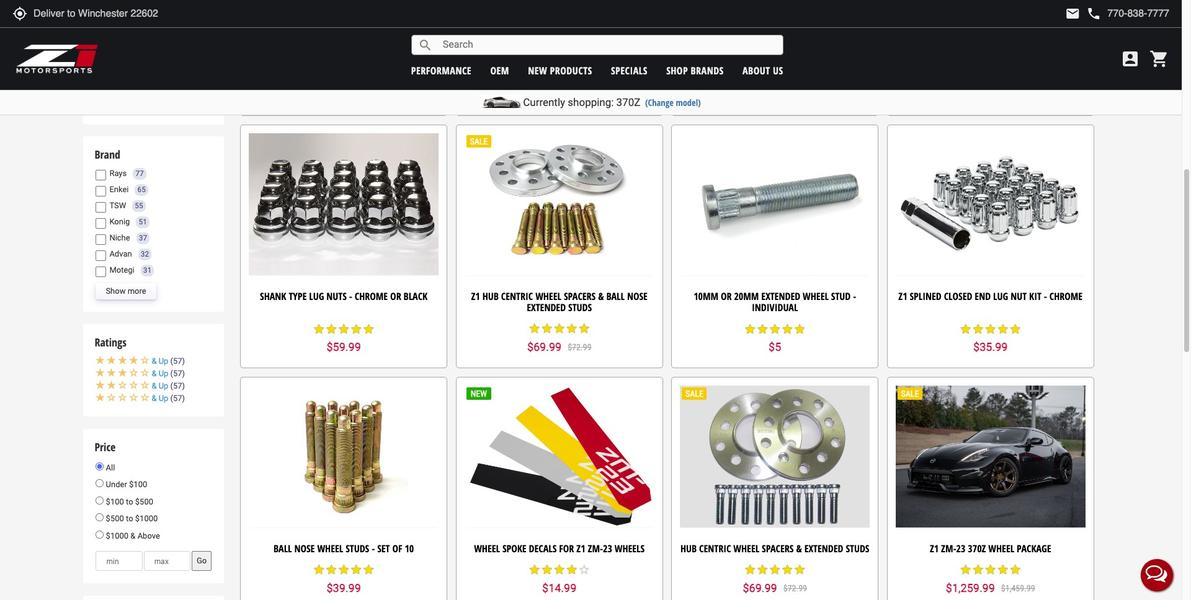 Task type: vqa. For each thing, say whether or not it's contained in the screenshot.
the middle The 'Centric'
yes



Task type: locate. For each thing, give the bounding box(es) containing it.
cnc inside the cnc aluminum hub centric wheel spacers 2.5, 5, 10, 15, & 20mm
[[470, 38, 485, 52]]

$69.99 for spacers
[[743, 582, 777, 595]]

3 57 from the top
[[173, 381, 182, 391]]

37
[[139, 234, 147, 243]]

$100 down under
[[106, 497, 124, 507]]

0 horizontal spatial cnc
[[263, 38, 278, 52]]

aluminum for (20mm,
[[281, 38, 326, 52]]

chrome right kit
[[1050, 290, 1083, 304]]

on
[[350, 38, 362, 52]]

10mm for 10mm or 20mm extended wheel studs
[[694, 38, 719, 52]]

23 left wheels
[[603, 542, 612, 556]]

1 show from the top
[[106, 13, 126, 22]]

1 horizontal spatial $100
[[129, 480, 147, 489]]

0 vertical spatial more
[[128, 13, 146, 22]]

0 horizontal spatial $39.99
[[327, 582, 361, 595]]

zm- up star_border
[[588, 542, 603, 556]]

4 up from the top
[[159, 394, 168, 403]]

0 horizontal spatial aluminum
[[281, 38, 326, 52]]

(change model) link
[[645, 97, 701, 109]]

$1,259.99
[[946, 582, 995, 595]]

to down $100 to $500
[[126, 514, 133, 524]]

0 vertical spatial nose
[[627, 290, 648, 304]]

0 vertical spatial $69.99
[[527, 341, 562, 354]]

$1,459.99
[[1001, 584, 1035, 594]]

$69.99 down the z1 hub centric wheel spacers & ball nose extended studs
[[527, 341, 562, 354]]

1 vertical spatial star star star star star $69.99 $72.99
[[743, 564, 807, 595]]

enkei
[[109, 185, 129, 194]]

30mm)
[[365, 49, 393, 62]]

or
[[722, 38, 732, 52], [390, 290, 401, 304], [721, 290, 732, 304]]

studs inside the z1 hub centric wheel spacers & ball nose extended studs
[[568, 301, 592, 315]]

Search search field
[[433, 35, 783, 55]]

- inside 10mm or 20mm extended wheel stud - individual
[[853, 290, 856, 304]]

zm- up the "$1,259.99"
[[941, 542, 956, 556]]

0 horizontal spatial $72.99
[[568, 342, 591, 352]]

to
[[126, 497, 133, 507], [126, 514, 133, 524]]

$500
[[135, 497, 153, 507], [106, 514, 124, 524]]

$72.99 down the z1 hub centric wheel spacers & ball nose extended studs
[[568, 342, 591, 352]]

0 vertical spatial $39.99
[[758, 89, 792, 102]]

$1000 down $500 to $1000
[[106, 531, 128, 541]]

ratings
[[95, 335, 127, 350]]

star star star star star $69.99 $72.99
[[527, 323, 591, 354], [743, 564, 807, 595]]

10mm inside 10mm or 20mm extended wheel stud - individual
[[694, 290, 718, 304]]

1 vertical spatial hub
[[482, 290, 499, 304]]

0 horizontal spatial centric
[[501, 290, 533, 304]]

1 horizontal spatial lug
[[993, 290, 1008, 304]]

2 57 from the top
[[173, 369, 182, 378]]

None radio
[[96, 462, 104, 471], [96, 480, 104, 488], [96, 497, 104, 505], [96, 514, 104, 522], [96, 531, 104, 539], [96, 462, 104, 471], [96, 480, 104, 488], [96, 497, 104, 505], [96, 514, 104, 522], [96, 531, 104, 539]]

0 vertical spatial $500
[[135, 497, 153, 507]]

1 aluminum from the left
[[281, 38, 326, 52]]

15,
[[556, 49, 568, 62]]

1 vertical spatial ball
[[274, 542, 292, 556]]

$1000 up above
[[135, 514, 158, 524]]

0 vertical spatial $72.99
[[568, 342, 591, 352]]

10
[[405, 542, 414, 556]]

star star star star star $35.99
[[960, 323, 1022, 354]]

- right stud
[[853, 290, 856, 304]]

aluminum left bolt-
[[281, 38, 326, 52]]

star star star star star $69.99 $72.99 down hub centric wheel spacers & extended studs
[[743, 564, 807, 595]]

to for $100
[[126, 497, 133, 507]]

hub inside the cnc aluminum hub centric wheel spacers 2.5, 5, 10, 15, & 20mm
[[535, 38, 552, 52]]

1 up from the top
[[159, 356, 168, 366]]

$69.99 down hub centric wheel spacers & extended studs
[[743, 582, 777, 595]]

extended
[[762, 38, 801, 52], [761, 290, 800, 304], [527, 301, 566, 315], [804, 542, 843, 556]]

go button
[[192, 552, 212, 572]]

370z up star star star star star $1,259.99 $1,459.99
[[968, 542, 986, 556]]

about
[[743, 64, 770, 77]]

0 vertical spatial show more
[[106, 13, 146, 22]]

ball inside the z1 hub centric wheel spacers & ball nose extended studs
[[606, 290, 625, 304]]

1 horizontal spatial cnc
[[470, 38, 485, 52]]

0 vertical spatial to
[[126, 497, 133, 507]]

shopping_cart link
[[1146, 49, 1169, 69]]

z1 inside the z1 hub centric wheel spacers & ball nose extended studs
[[471, 290, 480, 304]]

shop brands
[[666, 64, 724, 77]]

2 vertical spatial hub
[[680, 542, 697, 556]]

hub
[[535, 38, 552, 52], [482, 290, 499, 304], [680, 542, 697, 556]]

aluminum inside the cnc aluminum hub centric wheel spacers 2.5, 5, 10, 15, & 20mm
[[488, 38, 533, 52]]

star star star star star $69.99 $72.99 for wheel
[[527, 323, 591, 354]]

None checkbox
[[96, 170, 106, 181], [96, 186, 106, 197], [96, 235, 106, 245], [96, 251, 106, 261], [96, 267, 106, 277], [96, 170, 106, 181], [96, 186, 106, 197], [96, 235, 106, 245], [96, 251, 106, 261], [96, 267, 106, 277]]

2 horizontal spatial hub
[[680, 542, 697, 556]]

1 horizontal spatial $72.99
[[783, 584, 807, 594]]

1 horizontal spatial nose
[[627, 290, 648, 304]]

$100 up $100 to $500
[[129, 480, 147, 489]]

None checkbox
[[96, 202, 106, 213], [96, 218, 106, 229], [96, 202, 106, 213], [96, 218, 106, 229]]

chrome
[[355, 290, 388, 304], [1050, 290, 1083, 304]]

$72.99 down hub centric wheel spacers & extended studs
[[783, 584, 807, 594]]

1 zm- from the left
[[588, 542, 603, 556]]

1 horizontal spatial star star star star star $69.99 $72.99
[[743, 564, 807, 595]]

-
[[349, 290, 352, 304], [853, 290, 856, 304], [1044, 290, 1047, 304], [372, 542, 375, 556]]

to up $500 to $1000
[[126, 497, 133, 507]]

$39.99
[[758, 89, 792, 102], [327, 582, 361, 595]]

0 vertical spatial ball
[[606, 290, 625, 304]]

star star star star star_border $14.99
[[528, 564, 590, 595]]

performance
[[411, 64, 472, 77]]

nut
[[1011, 290, 1027, 304]]

cnc aluminum bolt-on wheel spacers (20mm, 25mm, & 30mm)
[[263, 38, 425, 62]]

nuts
[[326, 290, 347, 304]]

wheel inside 10mm or 20mm extended wheel stud - individual
[[803, 290, 829, 304]]

$1.99
[[977, 89, 1005, 102]]

20mm up products
[[579, 49, 604, 62]]

0 horizontal spatial zm-
[[588, 542, 603, 556]]

0 horizontal spatial nose
[[294, 542, 315, 556]]

cnc left (20mm,
[[263, 38, 278, 52]]

centric inside the z1 hub centric wheel spacers & ball nose extended studs
[[501, 290, 533, 304]]

2 show from the top
[[106, 287, 126, 296]]

1 23 from the left
[[603, 542, 612, 556]]

cnc aluminum hub centric wheel spacers 2.5, 5, 10, 15, & 20mm
[[470, 38, 649, 62]]

20mm for 10mm or 20mm extended wheel stud - individual
[[734, 290, 759, 304]]

us
[[773, 64, 783, 77]]

or inside 10mm or 20mm extended wheel stud - individual
[[721, 290, 732, 304]]

0 horizontal spatial star star star star star $69.99 $72.99
[[527, 323, 591, 354]]

- right the nuts
[[349, 290, 352, 304]]

cnc
[[263, 38, 278, 52], [470, 38, 485, 52]]

1 horizontal spatial $1000
[[135, 514, 158, 524]]

about us link
[[743, 64, 783, 77]]

$59.99
[[327, 341, 361, 354]]

1 vertical spatial show
[[106, 287, 126, 296]]

& up 57
[[152, 356, 182, 366], [152, 369, 182, 378], [152, 381, 182, 391], [152, 394, 182, 403]]

products
[[550, 64, 592, 77]]

star star star star star $69.99 $72.99 down the z1 hub centric wheel spacers & ball nose extended studs
[[527, 323, 591, 354]]

lug right type
[[309, 290, 324, 304]]

1 horizontal spatial ball
[[606, 290, 625, 304]]

0 horizontal spatial 23
[[603, 542, 612, 556]]

to for $500
[[126, 514, 133, 524]]

cnc inside cnc aluminum bolt-on wheel spacers (20mm, 25mm, & 30mm)
[[263, 38, 278, 52]]

0 vertical spatial star star star star star $69.99 $72.99
[[527, 323, 591, 354]]

1 vertical spatial show more button
[[96, 284, 156, 300]]

0 vertical spatial show more button
[[96, 10, 156, 26]]

0 vertical spatial hub
[[535, 38, 552, 52]]

mail
[[1065, 6, 1080, 21]]

1 horizontal spatial $39.99
[[758, 89, 792, 102]]

2 cnc from the left
[[470, 38, 485, 52]]

0 vertical spatial $100
[[129, 480, 147, 489]]

$1000
[[135, 514, 158, 524], [106, 531, 128, 541]]

10mm or 20mm extended wheel stud - individual
[[694, 290, 856, 315]]

price
[[95, 440, 116, 455]]

0 vertical spatial 10mm
[[694, 38, 719, 52]]

1 vertical spatial show more
[[106, 287, 146, 296]]

brand
[[95, 147, 120, 162]]

0 horizontal spatial hub
[[482, 290, 499, 304]]

1 to from the top
[[126, 497, 133, 507]]

1 vertical spatial to
[[126, 514, 133, 524]]

0 vertical spatial show
[[106, 13, 126, 22]]

cnc for cnc aluminum hub centric wheel spacers 2.5, 5, 10, 15, & 20mm
[[470, 38, 485, 52]]

under  $100
[[104, 480, 147, 489]]

1 vertical spatial $500
[[106, 514, 124, 524]]

20mm inside the cnc aluminum hub centric wheel spacers 2.5, 5, 10, 15, & 20mm
[[579, 49, 604, 62]]

centric inside the cnc aluminum hub centric wheel spacers 2.5, 5, 10, 15, & 20mm
[[554, 38, 586, 52]]

1 horizontal spatial 370z
[[968, 542, 986, 556]]

& inside the z1 hub centric wheel spacers & ball nose extended studs
[[598, 290, 604, 304]]

max number field
[[144, 552, 190, 572]]

20mm up about
[[735, 38, 760, 52]]

or up brands
[[722, 38, 732, 52]]

spacers inside the z1 hub centric wheel spacers & ball nose extended studs
[[564, 290, 596, 304]]

z1
[[471, 290, 480, 304], [898, 290, 907, 304], [576, 542, 585, 556], [930, 542, 939, 556]]

aluminum up oem
[[488, 38, 533, 52]]

type
[[289, 290, 307, 304]]

my_location
[[12, 6, 27, 21]]

z1 hub centric wheel spacers & ball nose extended studs
[[471, 290, 648, 315]]

1 vertical spatial 10mm
[[694, 290, 718, 304]]

show more button
[[96, 10, 156, 26], [96, 284, 156, 300]]

2 aluminum from the left
[[488, 38, 533, 52]]

$39.99 down 'ball nose wheel studs - set of 10'
[[327, 582, 361, 595]]

aluminum inside cnc aluminum bolt-on wheel spacers (20mm, 25mm, & 30mm)
[[281, 38, 326, 52]]

star star star star star $27
[[528, 71, 590, 102]]

2 show more button from the top
[[96, 284, 156, 300]]

z1 splined closed end lug nut kit - chrome
[[898, 290, 1083, 304]]

20mm up the star star star star star $5
[[734, 290, 759, 304]]

1 show more from the top
[[106, 13, 146, 22]]

account_box link
[[1117, 49, 1143, 69]]

1 vertical spatial $39.99
[[327, 582, 361, 595]]

all
[[104, 463, 115, 472]]

10mm
[[694, 38, 719, 52], [694, 290, 718, 304]]

1 vertical spatial $1000
[[106, 531, 128, 541]]

10mm for 10mm or 20mm extended wheel stud - individual
[[694, 290, 718, 304]]

studs
[[832, 38, 855, 52], [568, 301, 592, 315], [346, 542, 369, 556], [846, 542, 869, 556]]

20mm inside 10mm or 20mm extended wheel stud - individual
[[734, 290, 759, 304]]

1 vertical spatial $72.99
[[783, 584, 807, 594]]

specials
[[611, 64, 648, 77]]

1 cnc from the left
[[263, 38, 278, 52]]

1 horizontal spatial $69.99
[[743, 582, 777, 595]]

z1 zm-23 370z wheel package
[[930, 542, 1051, 556]]

370z left (change on the right of the page
[[616, 96, 640, 109]]

0 horizontal spatial $500
[[106, 514, 124, 524]]

z1 motorsports logo image
[[16, 43, 99, 74]]

cnc up performance 'link'
[[470, 38, 485, 52]]

lug right end
[[993, 290, 1008, 304]]

1 vertical spatial $69.99
[[743, 582, 777, 595]]

0 vertical spatial $1000
[[135, 514, 158, 524]]

1 vertical spatial centric
[[501, 290, 533, 304]]

show
[[106, 13, 126, 22], [106, 287, 126, 296]]

1 vertical spatial more
[[128, 287, 146, 296]]

performance link
[[411, 64, 472, 77]]

2 horizontal spatial centric
[[699, 542, 731, 556]]

0 horizontal spatial ball
[[274, 542, 292, 556]]

2 more from the top
[[128, 287, 146, 296]]

or left individual
[[721, 290, 732, 304]]

1 horizontal spatial chrome
[[1050, 290, 1083, 304]]

$69.99 for wheel
[[527, 341, 562, 354]]

1 horizontal spatial aluminum
[[488, 38, 533, 52]]

1 horizontal spatial hub
[[535, 38, 552, 52]]

0 horizontal spatial $69.99
[[527, 341, 562, 354]]

0 horizontal spatial chrome
[[355, 290, 388, 304]]

$500 down $100 to $500
[[106, 514, 124, 524]]

1 horizontal spatial 23
[[956, 542, 965, 556]]

lug
[[309, 290, 324, 304], [993, 290, 1008, 304]]

new products
[[528, 64, 592, 77]]

23 up the "$1,259.99"
[[956, 542, 965, 556]]

4 & up 57 from the top
[[152, 394, 182, 403]]

chrome right the nuts
[[355, 290, 388, 304]]

& inside cnc aluminum bolt-on wheel spacers (20mm, 25mm, & 30mm)
[[357, 49, 363, 62]]

0 horizontal spatial lug
[[309, 290, 324, 304]]

wheel
[[365, 38, 390, 52], [588, 38, 614, 52], [804, 38, 829, 52], [535, 290, 561, 304], [803, 290, 829, 304], [317, 542, 343, 556], [474, 542, 500, 556], [733, 542, 759, 556], [988, 542, 1014, 556]]

1 horizontal spatial zm-
[[941, 542, 956, 556]]

1 vertical spatial $100
[[106, 497, 124, 507]]

2 vertical spatial centric
[[699, 542, 731, 556]]

new products link
[[528, 64, 592, 77]]

0 vertical spatial 370z
[[616, 96, 640, 109]]

- left the set
[[372, 542, 375, 556]]

oem
[[490, 64, 509, 77]]

$69.99
[[527, 341, 562, 354], [743, 582, 777, 595]]

extended inside 10mm or 20mm extended wheel stud - individual
[[761, 290, 800, 304]]

2 to from the top
[[126, 514, 133, 524]]

$500 up $500 to $1000
[[135, 497, 153, 507]]

$39.99 down us
[[758, 89, 792, 102]]

1 horizontal spatial centric
[[554, 38, 586, 52]]

0 vertical spatial centric
[[554, 38, 586, 52]]

hub centric wheel spacers & extended studs
[[680, 542, 869, 556]]

3 up from the top
[[159, 381, 168, 391]]

star
[[528, 71, 541, 83], [541, 71, 553, 83], [553, 71, 566, 83], [566, 71, 578, 83], [578, 71, 590, 83], [744, 71, 756, 83], [756, 71, 769, 83], [769, 71, 781, 83], [781, 71, 794, 83], [528, 323, 541, 335], [541, 323, 553, 335], [553, 323, 566, 335], [566, 323, 578, 335], [578, 323, 590, 335], [313, 323, 325, 335], [325, 323, 338, 335], [338, 323, 350, 335], [350, 323, 362, 335], [362, 323, 375, 335], [744, 323, 756, 335], [756, 323, 769, 335], [769, 323, 781, 335], [781, 323, 794, 335], [794, 323, 806, 335], [960, 323, 972, 335], [972, 323, 984, 335], [984, 323, 997, 335], [997, 323, 1009, 335], [1009, 323, 1022, 335], [744, 564, 756, 576], [756, 564, 769, 576], [769, 564, 781, 576], [781, 564, 794, 576], [794, 564, 806, 576], [960, 564, 972, 576], [972, 564, 984, 576], [984, 564, 997, 576], [997, 564, 1009, 576], [1009, 564, 1022, 576], [313, 564, 325, 577], [325, 564, 338, 577], [338, 564, 350, 577], [350, 564, 362, 577], [362, 564, 375, 577], [528, 564, 541, 577], [541, 564, 553, 577], [553, 564, 566, 577], [566, 564, 578, 577]]

centric
[[554, 38, 586, 52], [501, 290, 533, 304], [699, 542, 731, 556]]

2 lug from the left
[[993, 290, 1008, 304]]



Task type: describe. For each thing, give the bounding box(es) containing it.
closed
[[944, 290, 972, 304]]

5,
[[532, 49, 539, 62]]

shop brands link
[[666, 64, 724, 77]]

wheel inside the cnc aluminum hub centric wheel spacers 2.5, 5, 10, 15, & 20mm
[[588, 38, 614, 52]]

shop
[[666, 64, 688, 77]]

1 horizontal spatial $500
[[135, 497, 153, 507]]

$35.99
[[973, 341, 1008, 354]]

tsw
[[109, 201, 126, 211]]

star star star star star $1,259.99 $1,459.99
[[946, 564, 1035, 595]]

individual
[[752, 301, 798, 315]]

1 show more button from the top
[[96, 10, 156, 26]]

phone
[[1086, 6, 1101, 21]]

1 & up 57 from the top
[[152, 356, 182, 366]]

1 lug from the left
[[309, 290, 324, 304]]

$39.99 inside 'star star star star star $39.99'
[[327, 582, 361, 595]]

shopping:
[[568, 96, 614, 109]]

cnc for cnc aluminum bolt-on wheel spacers (20mm, 25mm, & 30mm)
[[263, 38, 278, 52]]

2 zm- from the left
[[941, 542, 956, 556]]

25mm,
[[327, 49, 355, 62]]

0 horizontal spatial $100
[[106, 497, 124, 507]]

mail link
[[1065, 6, 1080, 21]]

31
[[143, 266, 152, 275]]

(20mm,
[[294, 49, 325, 62]]

stud
[[831, 290, 851, 304]]

1 vertical spatial nose
[[294, 542, 315, 556]]

package
[[1017, 542, 1051, 556]]

20mm for 10mm or 20mm extended wheel studs
[[735, 38, 760, 52]]

2 & up 57 from the top
[[152, 369, 182, 378]]

3 & up 57 from the top
[[152, 381, 182, 391]]

wheel inside the z1 hub centric wheel spacers & ball nose extended studs
[[535, 290, 561, 304]]

extended inside the z1 hub centric wheel spacers & ball nose extended studs
[[527, 301, 566, 315]]

77
[[135, 169, 144, 178]]

mail phone
[[1065, 6, 1101, 21]]

- right kit
[[1044, 290, 1047, 304]]

hub inside the z1 hub centric wheel spacers & ball nose extended studs
[[482, 290, 499, 304]]

$98
[[334, 89, 353, 102]]

decals
[[529, 542, 557, 556]]

kit
[[1029, 290, 1041, 304]]

black
[[404, 290, 428, 304]]

51
[[139, 218, 147, 227]]

z1 for z1 hub centric wheel spacers & ball nose extended studs
[[471, 290, 480, 304]]

of
[[392, 542, 402, 556]]

motegi
[[109, 266, 134, 275]]

1 vertical spatial 370z
[[968, 542, 986, 556]]

1 chrome from the left
[[355, 290, 388, 304]]

rays
[[109, 169, 127, 178]]

min number field
[[96, 552, 142, 572]]

1 more from the top
[[128, 13, 146, 22]]

55
[[135, 202, 143, 210]]

$72.99 for spacers
[[568, 342, 591, 352]]

under
[[106, 480, 127, 489]]

$100 to $500
[[104, 497, 153, 507]]

10mm or 20mm extended wheel studs
[[694, 38, 855, 52]]

end
[[975, 290, 991, 304]]

(change
[[645, 97, 674, 109]]

z1 for z1 splined closed end lug nut kit - chrome
[[898, 290, 907, 304]]

0 horizontal spatial $1000
[[106, 531, 128, 541]]

oem link
[[490, 64, 509, 77]]

set
[[377, 542, 390, 556]]

shank
[[260, 290, 286, 304]]

0 horizontal spatial 370z
[[616, 96, 640, 109]]

wheels
[[615, 542, 645, 556]]

niche
[[109, 234, 130, 243]]

z1 for z1 zm-23 370z wheel package
[[930, 542, 939, 556]]

spacers inside cnc aluminum bolt-on wheel spacers (20mm, 25mm, & 30mm)
[[393, 38, 425, 52]]

bolt-
[[328, 38, 350, 52]]

star_border
[[578, 564, 590, 577]]

shopping_cart
[[1149, 49, 1169, 69]]

spacers inside the cnc aluminum hub centric wheel spacers 2.5, 5, 10, 15, & 20mm
[[617, 38, 649, 52]]

star star star star $39.99
[[744, 71, 794, 102]]

spoke
[[502, 542, 526, 556]]

ball nose wheel studs - set of 10
[[274, 542, 414, 556]]

$500 to $1000
[[104, 514, 158, 524]]

2.5,
[[515, 49, 530, 62]]

2 up from the top
[[159, 369, 168, 378]]

2 chrome from the left
[[1050, 290, 1083, 304]]

search
[[418, 38, 433, 52]]

1 57 from the top
[[173, 356, 182, 366]]

wheel spoke decals for z1 zm-23 wheels
[[474, 542, 645, 556]]

or left black
[[390, 290, 401, 304]]

$5
[[769, 341, 781, 354]]

star star star star star $5
[[744, 323, 806, 354]]

currently shopping: 370z (change model)
[[523, 96, 701, 109]]

10,
[[542, 49, 554, 62]]

32
[[141, 250, 149, 259]]

$72.99 for &
[[783, 584, 807, 594]]

specials link
[[611, 64, 648, 77]]

advan
[[109, 250, 132, 259]]

model)
[[676, 97, 701, 109]]

splined
[[910, 290, 942, 304]]

currently
[[523, 96, 565, 109]]

star star star star star $39.99
[[313, 564, 375, 595]]

star star star star star $59.99
[[313, 323, 375, 354]]

65
[[137, 186, 146, 194]]

new
[[528, 64, 547, 77]]

or for 10mm or 20mm extended wheel stud - individual
[[721, 290, 732, 304]]

above
[[137, 531, 160, 541]]

shank type lug nuts - chrome or black
[[260, 290, 428, 304]]

brands
[[691, 64, 724, 77]]

$39.99 inside "star star star star $39.99"
[[758, 89, 792, 102]]

konig
[[109, 217, 130, 227]]

or for 10mm or 20mm extended wheel studs
[[722, 38, 732, 52]]

$1000 & above
[[104, 531, 160, 541]]

go
[[197, 556, 207, 566]]

2 23 from the left
[[956, 542, 965, 556]]

wheel inside cnc aluminum bolt-on wheel spacers (20mm, 25mm, & 30mm)
[[365, 38, 390, 52]]

nose inside the z1 hub centric wheel spacers & ball nose extended studs
[[627, 290, 648, 304]]

about us
[[743, 64, 783, 77]]

2 show more from the top
[[106, 287, 146, 296]]

& inside the cnc aluminum hub centric wheel spacers 2.5, 5, 10, 15, & 20mm
[[571, 49, 576, 62]]

star star star star star $69.99 $72.99 for spacers
[[743, 564, 807, 595]]

4 57 from the top
[[173, 394, 182, 403]]

$14.99
[[542, 582, 576, 595]]

account_box
[[1120, 49, 1140, 69]]

aluminum for 2.5,
[[488, 38, 533, 52]]



